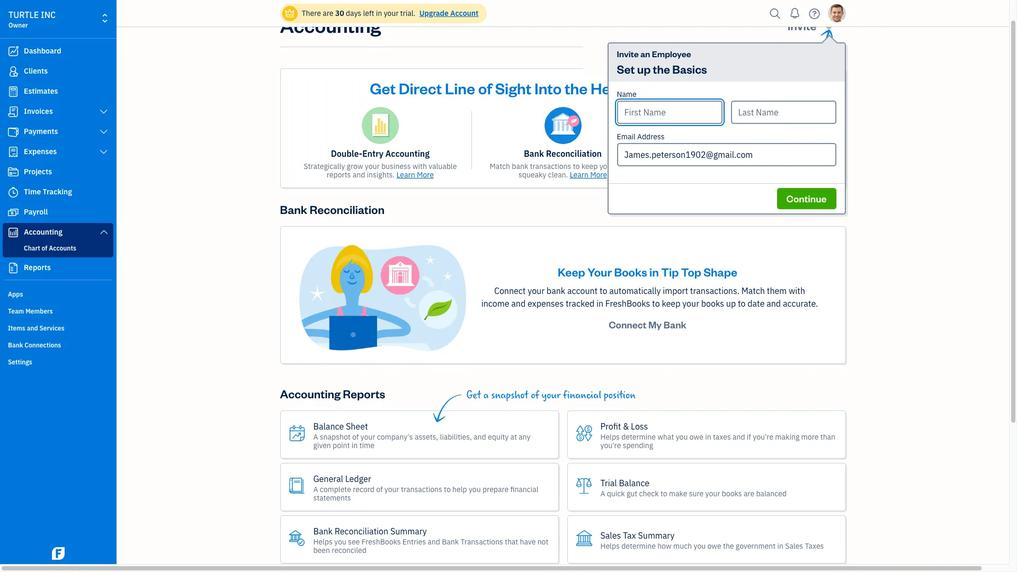 Task type: describe. For each thing, give the bounding box(es) containing it.
to inside match bank transactions to keep your books squeaky clean.
[[573, 162, 580, 171]]

apps
[[8, 290, 23, 298]]

1 vertical spatial reconciliation
[[310, 202, 385, 217]]

than
[[821, 432, 836, 442]]

insights.
[[367, 170, 395, 180]]

you inside general ledger a complete record of your transactions to help you prepare financial statements
[[469, 485, 481, 494]]

chevron large down image for expenses
[[99, 148, 109, 156]]

0 horizontal spatial you're
[[601, 441, 621, 450]]

valuable
[[429, 162, 457, 171]]

1 vertical spatial journal
[[692, 162, 717, 171]]

email address
[[617, 132, 665, 141]]

chevron large down image for invoices
[[99, 108, 109, 116]]

journal entries and chart of accounts create journal entries and edit accounts in the chart of accounts with
[[668, 148, 823, 180]]

0 vertical spatial accounts
[[783, 148, 820, 159]]

First Name text field
[[617, 101, 722, 124]]

see
[[348, 537, 360, 547]]

payments link
[[3, 122, 113, 141]]

1 vertical spatial accounts
[[699, 170, 730, 180]]

0 vertical spatial sales
[[601, 530, 621, 541]]

days
[[346, 8, 361, 18]]

that
[[505, 537, 518, 547]]

tracked
[[566, 298, 595, 309]]

name
[[617, 90, 637, 99]]

dashboard link
[[3, 42, 113, 61]]

email
[[617, 132, 636, 141]]

go to help image
[[806, 6, 823, 21]]

gut
[[627, 489, 638, 498]]

and inside balance sheet a snapshot of your company's assets, liabilities, and equity at any given point in time
[[474, 432, 486, 442]]

of inside balance sheet a snapshot of your company's assets, liabilities, and equity at any given point in time
[[352, 432, 359, 442]]

services
[[39, 324, 64, 332]]

at
[[510, 432, 517, 442]]

accounts inside main 'element'
[[49, 244, 76, 252]]

a for trial balance
[[601, 489, 605, 498]]

employee
[[652, 48, 691, 59]]

more for double-entry accounting
[[417, 170, 434, 180]]

your inside 'trial balance a quick gut check to make sure your books are balanced'
[[706, 489, 720, 498]]

them
[[767, 286, 787, 296]]

snapshot inside balance sheet a snapshot of your company's assets, liabilities, and equity at any given point in time
[[320, 432, 351, 442]]

summary for bank reconciliation summary
[[390, 526, 427, 537]]

and inside strategically grow your business with valuable reports and insights.
[[353, 170, 365, 180]]

learn for reconciliation
[[570, 170, 589, 180]]

the right the into at right
[[565, 78, 588, 98]]

to right account at the right
[[600, 286, 607, 296]]

30
[[335, 8, 344, 18]]

basics
[[673, 61, 707, 76]]

address
[[637, 132, 665, 141]]

bank connections link
[[3, 337, 113, 353]]

1 horizontal spatial you're
[[753, 432, 774, 442]]

tax
[[623, 530, 636, 541]]

a for general ledger
[[313, 485, 318, 494]]

government
[[736, 541, 776, 551]]

accurate.
[[783, 298, 818, 309]]

chart image
[[7, 227, 20, 238]]

strategically
[[304, 162, 345, 171]]

team members
[[8, 307, 53, 315]]

Last Name text field
[[731, 101, 836, 124]]

bank inside connect your bank account to automatically import transactions. match them with income and expenses tracked in freshbooks to keep your books up to date and accurate.
[[547, 286, 565, 296]]

and inside profit & loss helps determine what you owe in taxes and if you're making more than you're spending
[[733, 432, 745, 442]]

prepare
[[483, 485, 509, 494]]

taxes
[[805, 541, 824, 551]]

1 vertical spatial entries
[[719, 162, 742, 171]]

more
[[801, 432, 819, 442]]

of right line
[[478, 78, 492, 98]]

trial balance a quick gut check to make sure your books are balanced
[[601, 478, 787, 498]]

chevron large down image
[[99, 128, 109, 136]]

invoices
[[24, 107, 53, 116]]

invite an employee set up the basics
[[617, 48, 707, 76]]

any
[[519, 432, 531, 442]]

left
[[363, 8, 374, 18]]

transactions.
[[690, 286, 740, 296]]

up inside invite an employee set up the basics
[[637, 61, 651, 76]]

in right left
[[376, 8, 382, 18]]

main element
[[0, 0, 143, 564]]

expenses
[[24, 147, 57, 156]]

have
[[520, 537, 536, 547]]

time
[[360, 441, 375, 450]]

and down them
[[767, 298, 781, 309]]

check
[[639, 489, 659, 498]]

reconciled
[[332, 546, 367, 555]]

upgrade account link
[[417, 8, 479, 18]]

reconciliation inside bank reconciliation summary helps you see freshbooks entries and bank transactions that have not been reconciled
[[335, 526, 388, 537]]

client image
[[7, 66, 20, 77]]

of up accounts
[[774, 148, 781, 159]]

books inside connect your bank account to automatically import transactions. match them with income and expenses tracked in freshbooks to keep your books up to date and accurate.
[[701, 298, 724, 309]]

in inside connect your bank account to automatically import transactions. match them with income and expenses tracked in freshbooks to keep your books up to date and accurate.
[[597, 298, 604, 309]]

0 vertical spatial entries
[[703, 148, 731, 159]]

and left edit
[[744, 162, 756, 171]]

bank inside match bank transactions to keep your books squeaky clean.
[[512, 162, 528, 171]]

learn for entry
[[397, 170, 415, 180]]

payment image
[[7, 127, 20, 137]]

up inside connect your bank account to automatically import transactions. match them with income and expenses tracked in freshbooks to keep your books up to date and accurate.
[[726, 298, 736, 309]]

automatically
[[609, 286, 661, 296]]

expenses
[[528, 298, 564, 309]]

connect my bank button
[[599, 314, 696, 335]]

crown image
[[284, 8, 295, 19]]

bank left transactions
[[442, 537, 459, 547]]

clients
[[24, 66, 48, 76]]

if
[[747, 432, 751, 442]]

general
[[313, 473, 343, 484]]

there
[[302, 8, 321, 18]]

&
[[623, 421, 629, 432]]

money image
[[7, 207, 20, 218]]

get direct line of sight into the health of your business
[[370, 78, 756, 98]]

point
[[333, 441, 350, 450]]

bank up squeaky
[[524, 148, 544, 159]]

double-
[[331, 148, 362, 159]]

liabilities,
[[440, 432, 472, 442]]

expenses link
[[3, 143, 113, 162]]

a for balance sheet
[[313, 432, 318, 442]]

accounting inside main 'element'
[[24, 227, 62, 237]]

your inside strategically grow your business with valuable reports and insights.
[[365, 162, 380, 171]]

0 vertical spatial journal
[[671, 148, 701, 159]]

settings
[[8, 358, 32, 366]]

freshbooks inside connect your bank account to automatically import transactions. match them with income and expenses tracked in freshbooks to keep your books up to date and accurate.
[[606, 298, 650, 309]]

notifications image
[[787, 3, 804, 24]]

income
[[482, 298, 509, 309]]

keep inside match bank transactions to keep your books squeaky clean.
[[582, 162, 598, 171]]

bank inside button
[[664, 318, 687, 331]]

entries inside bank reconciliation summary helps you see freshbooks entries and bank transactions that have not been reconciled
[[403, 537, 426, 547]]

books inside 'trial balance a quick gut check to make sure your books are balanced'
[[722, 489, 742, 498]]

tracking
[[43, 187, 72, 197]]

you inside sales tax summary helps determine how much you owe the government in sales taxes
[[694, 541, 706, 551]]

direct
[[399, 78, 442, 98]]

quick
[[607, 489, 625, 498]]

bank down strategically
[[280, 202, 307, 217]]

the inside journal entries and chart of accounts create journal entries and edit accounts in the chart of accounts with
[[812, 162, 823, 171]]

chart inside main 'element'
[[24, 244, 40, 252]]

statements
[[313, 493, 351, 503]]

get for get a snapshot of your financial position
[[467, 390, 481, 402]]

account
[[567, 286, 598, 296]]

reports link
[[3, 259, 113, 278]]

payroll
[[24, 207, 48, 217]]

top
[[681, 264, 701, 279]]

reports inside reports link
[[24, 263, 51, 272]]

owe inside sales tax summary helps determine how much you owe the government in sales taxes
[[708, 541, 722, 551]]

connections
[[25, 341, 61, 349]]

invoice image
[[7, 107, 20, 117]]

of right name
[[641, 78, 654, 98]]

chevrondown image
[[822, 18, 836, 33]]

of inside general ledger a complete record of your transactions to help you prepare financial statements
[[376, 485, 383, 494]]

match inside connect your bank account to automatically import transactions. match them with income and expenses tracked in freshbooks to keep your books up to date and accurate.
[[742, 286, 765, 296]]

turtle
[[8, 10, 39, 20]]

sheet
[[346, 421, 368, 432]]



Task type: locate. For each thing, give the bounding box(es) containing it.
1 vertical spatial books
[[701, 298, 724, 309]]

0 vertical spatial invite
[[788, 18, 817, 33]]

accounting reports
[[280, 386, 385, 401]]

sales left 'tax'
[[601, 530, 621, 541]]

learn more
[[397, 170, 434, 180], [570, 170, 607, 180]]

of right the record
[[376, 485, 383, 494]]

items
[[8, 324, 25, 332]]

up down transactions.
[[726, 298, 736, 309]]

estimate image
[[7, 86, 20, 97]]

1 vertical spatial determine
[[622, 541, 656, 551]]

balanced
[[756, 489, 787, 498]]

bank right my
[[664, 318, 687, 331]]

and inside bank reconciliation summary helps you see freshbooks entries and bank transactions that have not been reconciled
[[428, 537, 440, 547]]

1 vertical spatial invite
[[617, 48, 639, 59]]

chart down enter an email address text field
[[671, 170, 689, 180]]

transactions left help
[[401, 485, 442, 494]]

in right "tracked"
[[597, 298, 604, 309]]

keep down import
[[662, 298, 681, 309]]

freshbooks
[[606, 298, 650, 309], [362, 537, 401, 547]]

chart of accounts
[[24, 244, 76, 252]]

in inside profit & loss helps determine what you owe in taxes and if you're making more than you're spending
[[705, 432, 711, 442]]

0 horizontal spatial owe
[[690, 432, 704, 442]]

freshbooks image
[[50, 547, 67, 560]]

team
[[8, 307, 24, 315]]

books inside match bank transactions to keep your books squeaky clean.
[[616, 162, 636, 171]]

up
[[637, 61, 651, 76], [726, 298, 736, 309]]

0 horizontal spatial reports
[[24, 263, 51, 272]]

to inside general ledger a complete record of your transactions to help you prepare financial statements
[[444, 485, 451, 494]]

bank
[[512, 162, 528, 171], [547, 286, 565, 296]]

0 horizontal spatial learn more
[[397, 170, 434, 180]]

financial right prepare
[[511, 485, 539, 494]]

to left help
[[444, 485, 451, 494]]

to up my
[[652, 298, 660, 309]]

sales tax summary helps determine how much you owe the government in sales taxes
[[601, 530, 824, 551]]

2 more from the left
[[590, 170, 607, 180]]

1 learn from the left
[[397, 170, 415, 180]]

helps down profit
[[601, 432, 620, 442]]

books down transactions.
[[701, 298, 724, 309]]

1 vertical spatial up
[[726, 298, 736, 309]]

date
[[748, 298, 765, 309]]

with inside journal entries and chart of accounts create journal entries and edit accounts in the chart of accounts with
[[732, 170, 746, 180]]

dashboard image
[[7, 46, 20, 57]]

chevron large down image inside accounting link
[[99, 228, 109, 236]]

freshbooks down automatically
[[606, 298, 650, 309]]

journal entries and chart of accounts image
[[727, 107, 764, 144]]

journal up create
[[671, 148, 701, 159]]

to left date
[[738, 298, 746, 309]]

0 vertical spatial bank
[[512, 162, 528, 171]]

2 vertical spatial entries
[[403, 537, 426, 547]]

accounts down accounting link
[[49, 244, 76, 252]]

0 horizontal spatial up
[[637, 61, 651, 76]]

trial.
[[400, 8, 416, 18]]

helps inside profit & loss helps determine what you owe in taxes and if you're making more than you're spending
[[601, 432, 620, 442]]

keep right clean.
[[582, 162, 598, 171]]

in right government
[[778, 541, 784, 551]]

chevron large down image up chevron large down icon
[[99, 108, 109, 116]]

chevron large down image up chart of accounts link
[[99, 228, 109, 236]]

bank left clean.
[[512, 162, 528, 171]]

and right reports
[[353, 170, 365, 180]]

0 horizontal spatial balance
[[313, 421, 344, 432]]

of right create
[[691, 170, 698, 180]]

determine down 'tax'
[[622, 541, 656, 551]]

determine inside profit & loss helps determine what you owe in taxes and if you're making more than you're spending
[[622, 432, 656, 442]]

into
[[535, 78, 562, 98]]

your inside general ledger a complete record of your transactions to help you prepare financial statements
[[385, 485, 399, 494]]

of right a
[[531, 390, 539, 402]]

balance up given
[[313, 421, 344, 432]]

the inside sales tax summary helps determine how much you owe the government in sales taxes
[[723, 541, 734, 551]]

reconciliation up match bank transactions to keep your books squeaky clean.
[[546, 148, 602, 159]]

your up account at the right
[[588, 264, 612, 279]]

invite inside invite an employee set up the basics
[[617, 48, 639, 59]]

sales left the taxes
[[785, 541, 803, 551]]

continue
[[787, 192, 827, 205]]

expense image
[[7, 147, 20, 157]]

there are 30 days left in your trial. upgrade account
[[302, 8, 479, 18]]

1 horizontal spatial accounts
[[699, 170, 730, 180]]

transactions inside general ledger a complete record of your transactions to help you prepare financial statements
[[401, 485, 442, 494]]

health
[[591, 78, 637, 98]]

owner
[[8, 21, 28, 29]]

2 vertical spatial books
[[722, 489, 742, 498]]

1 chevron large down image from the top
[[99, 108, 109, 116]]

2 horizontal spatial accounts
[[783, 148, 820, 159]]

1 horizontal spatial bank reconciliation
[[524, 148, 602, 159]]

search image
[[767, 6, 784, 21]]

transactions down bank reconciliation image
[[530, 162, 571, 171]]

1 horizontal spatial reports
[[343, 386, 385, 401]]

reports up sheet
[[343, 386, 385, 401]]

a inside 'trial balance a quick gut check to make sure your books are balanced'
[[601, 489, 605, 498]]

and left equity
[[474, 432, 486, 442]]

get left direct
[[370, 78, 396, 98]]

assets,
[[415, 432, 438, 442]]

connect for my
[[609, 318, 647, 331]]

you left the see
[[334, 537, 346, 547]]

project image
[[7, 167, 20, 178]]

your up 'first name' text field
[[657, 78, 690, 98]]

learn right clean.
[[570, 170, 589, 180]]

and
[[733, 148, 748, 159], [744, 162, 756, 171], [353, 170, 365, 180], [511, 298, 526, 309], [767, 298, 781, 309], [27, 324, 38, 332], [474, 432, 486, 442], [733, 432, 745, 442], [428, 537, 440, 547]]

time
[[24, 187, 41, 197]]

clients link
[[3, 62, 113, 81]]

1 vertical spatial bank
[[547, 286, 565, 296]]

your
[[384, 8, 399, 18], [365, 162, 380, 171], [600, 162, 614, 171], [528, 286, 545, 296], [683, 298, 699, 309], [542, 390, 561, 402], [361, 432, 375, 442], [385, 485, 399, 494], [706, 489, 720, 498]]

determine for summary
[[622, 541, 656, 551]]

0 horizontal spatial bank
[[512, 162, 528, 171]]

more right clean.
[[590, 170, 607, 180]]

bank reconciliation
[[524, 148, 602, 159], [280, 202, 385, 217]]

1 vertical spatial reports
[[343, 386, 385, 401]]

how
[[658, 541, 672, 551]]

1 horizontal spatial more
[[590, 170, 607, 180]]

make
[[669, 489, 687, 498]]

bank inside 'link'
[[8, 341, 23, 349]]

invite
[[788, 18, 817, 33], [617, 48, 639, 59]]

company's
[[377, 432, 413, 442]]

3 chevron large down image from the top
[[99, 228, 109, 236]]

bank reconciliation image
[[544, 107, 582, 144]]

0 vertical spatial connect
[[494, 286, 526, 296]]

1 vertical spatial keep
[[662, 298, 681, 309]]

0 horizontal spatial chart
[[24, 244, 40, 252]]

connect for your
[[494, 286, 526, 296]]

0 horizontal spatial financial
[[511, 485, 539, 494]]

1 horizontal spatial freshbooks
[[606, 298, 650, 309]]

of
[[478, 78, 492, 98], [641, 78, 654, 98], [774, 148, 781, 159], [691, 170, 698, 180], [42, 244, 47, 252], [531, 390, 539, 402], [352, 432, 359, 442], [376, 485, 383, 494]]

financial inside general ledger a complete record of your transactions to help you prepare financial statements
[[511, 485, 539, 494]]

0 vertical spatial owe
[[690, 432, 704, 442]]

1 horizontal spatial summary
[[638, 530, 675, 541]]

double-entry accounting
[[331, 148, 430, 159]]

position
[[604, 390, 636, 402]]

1 vertical spatial get
[[467, 390, 481, 402]]

1 horizontal spatial learn more
[[570, 170, 607, 180]]

match inside match bank transactions to keep your books squeaky clean.
[[490, 162, 510, 171]]

invite up set
[[617, 48, 639, 59]]

1 horizontal spatial invite
[[788, 18, 817, 33]]

determine down 'loss'
[[622, 432, 656, 442]]

0 vertical spatial snapshot
[[491, 390, 529, 402]]

0 vertical spatial are
[[323, 8, 334, 18]]

with up accurate.
[[789, 286, 805, 296]]

owe inside profit & loss helps determine what you owe in taxes and if you're making more than you're spending
[[690, 432, 704, 442]]

chart up edit
[[750, 148, 772, 159]]

keep your books in tip top shape
[[558, 264, 738, 279]]

0 horizontal spatial match
[[490, 162, 510, 171]]

in inside sales tax summary helps determine how much you owe the government in sales taxes
[[778, 541, 784, 551]]

chevron large down image for accounting
[[99, 228, 109, 236]]

to
[[573, 162, 580, 171], [600, 286, 607, 296], [652, 298, 660, 309], [738, 298, 746, 309], [444, 485, 451, 494], [661, 489, 667, 498]]

0 horizontal spatial invite
[[617, 48, 639, 59]]

balance inside 'trial balance a quick gut check to make sure your books are balanced'
[[619, 478, 650, 488]]

connect your bank account to begin matching your bank transactions image
[[298, 244, 467, 352]]

edit
[[758, 162, 771, 171]]

the inside invite an employee set up the basics
[[653, 61, 670, 76]]

summary inside bank reconciliation summary helps you see freshbooks entries and bank transactions that have not been reconciled
[[390, 526, 427, 537]]

are inside 'trial balance a quick gut check to make sure your books are balanced'
[[744, 489, 755, 498]]

1 vertical spatial sales
[[785, 541, 803, 551]]

in left tip
[[650, 264, 659, 279]]

equity
[[488, 432, 509, 442]]

0 horizontal spatial more
[[417, 170, 434, 180]]

inc
[[41, 10, 56, 20]]

2 vertical spatial reconciliation
[[335, 526, 388, 537]]

accounts down enter an email address text field
[[699, 170, 730, 180]]

complete
[[320, 485, 351, 494]]

bank up been at the bottom of the page
[[313, 526, 333, 537]]

dashboard
[[24, 46, 61, 56]]

the left government
[[723, 541, 734, 551]]

helps inside bank reconciliation summary helps you see freshbooks entries and bank transactions that have not been reconciled
[[313, 537, 333, 547]]

1 more from the left
[[417, 170, 434, 180]]

1 vertical spatial transactions
[[401, 485, 442, 494]]

sure
[[689, 489, 704, 498]]

with inside connect your bank account to automatically import transactions. match them with income and expenses tracked in freshbooks to keep your books up to date and accurate.
[[789, 286, 805, 296]]

determine inside sales tax summary helps determine how much you owe the government in sales taxes
[[622, 541, 656, 551]]

entries
[[703, 148, 731, 159], [719, 162, 742, 171], [403, 537, 426, 547]]

in right accounts
[[804, 162, 811, 171]]

1 vertical spatial match
[[742, 286, 765, 296]]

1 horizontal spatial with
[[732, 170, 746, 180]]

bank reconciliation down reports
[[280, 202, 385, 217]]

0 vertical spatial balance
[[313, 421, 344, 432]]

0 vertical spatial financial
[[563, 390, 602, 402]]

timer image
[[7, 187, 20, 198]]

1 vertical spatial chart
[[671, 170, 689, 180]]

balance up gut
[[619, 478, 650, 488]]

loss
[[631, 421, 648, 432]]

2 horizontal spatial chart
[[750, 148, 772, 159]]

time tracking
[[24, 187, 72, 197]]

to left make
[[661, 489, 667, 498]]

bank down items
[[8, 341, 23, 349]]

2 learn more from the left
[[570, 170, 607, 180]]

determine for loss
[[622, 432, 656, 442]]

0 vertical spatial chevron large down image
[[99, 108, 109, 116]]

learn more right clean.
[[570, 170, 607, 180]]

match
[[490, 162, 510, 171], [742, 286, 765, 296]]

0 horizontal spatial summary
[[390, 526, 427, 537]]

learn more for bank reconciliation
[[570, 170, 607, 180]]

0 vertical spatial keep
[[582, 162, 598, 171]]

1 vertical spatial snapshot
[[320, 432, 351, 442]]

accounting link
[[3, 223, 113, 242]]

balance inside balance sheet a snapshot of your company's assets, liabilities, and equity at any given point in time
[[313, 421, 344, 432]]

items and services link
[[3, 320, 113, 336]]

you inside profit & loss helps determine what you owe in taxes and if you're making more than you're spending
[[676, 432, 688, 442]]

transactions inside match bank transactions to keep your books squeaky clean.
[[530, 162, 571, 171]]

upgrade
[[419, 8, 449, 18]]

connect left my
[[609, 318, 647, 331]]

projects
[[24, 167, 52, 176]]

owe left the taxes
[[690, 432, 704, 442]]

0 horizontal spatial sales
[[601, 530, 621, 541]]

set
[[617, 61, 635, 76]]

you inside bank reconciliation summary helps you see freshbooks entries and bank transactions that have not been reconciled
[[334, 537, 346, 547]]

0 vertical spatial your
[[657, 78, 690, 98]]

in
[[376, 8, 382, 18], [804, 162, 811, 171], [650, 264, 659, 279], [597, 298, 604, 309], [705, 432, 711, 442], [352, 441, 358, 450], [778, 541, 784, 551]]

with left valuable
[[413, 162, 427, 171]]

1 vertical spatial financial
[[511, 485, 539, 494]]

1 horizontal spatial match
[[742, 286, 765, 296]]

connect up income
[[494, 286, 526, 296]]

1 learn more from the left
[[397, 170, 434, 180]]

1 horizontal spatial transactions
[[530, 162, 571, 171]]

to right clean.
[[573, 162, 580, 171]]

and left if
[[733, 432, 745, 442]]

in left the taxes
[[705, 432, 711, 442]]

0 horizontal spatial connect
[[494, 286, 526, 296]]

and inside main 'element'
[[27, 324, 38, 332]]

help
[[453, 485, 467, 494]]

0 horizontal spatial get
[[370, 78, 396, 98]]

you
[[676, 432, 688, 442], [469, 485, 481, 494], [334, 537, 346, 547], [694, 541, 706, 551]]

invite for invite an employee set up the basics
[[617, 48, 639, 59]]

1 horizontal spatial your
[[657, 78, 690, 98]]

trial
[[601, 478, 617, 488]]

helps for bank reconciliation summary
[[313, 537, 333, 547]]

of inside main 'element'
[[42, 244, 47, 252]]

chevron large down image
[[99, 108, 109, 116], [99, 148, 109, 156], [99, 228, 109, 236]]

grow
[[347, 162, 363, 171]]

and right income
[[511, 298, 526, 309]]

2 learn from the left
[[570, 170, 589, 180]]

0 vertical spatial get
[[370, 78, 396, 98]]

2 determine from the top
[[622, 541, 656, 551]]

owe right much on the right of the page
[[708, 541, 722, 551]]

0 vertical spatial transactions
[[530, 162, 571, 171]]

2 vertical spatial chart
[[24, 244, 40, 252]]

more for bank reconciliation
[[590, 170, 607, 180]]

match bank transactions to keep your books squeaky clean.
[[490, 162, 636, 180]]

in inside balance sheet a snapshot of your company's assets, liabilities, and equity at any given point in time
[[352, 441, 358, 450]]

0 horizontal spatial bank reconciliation
[[280, 202, 385, 217]]

summary for sales tax summary
[[638, 530, 675, 541]]

determine
[[622, 432, 656, 442], [622, 541, 656, 551]]

to inside 'trial balance a quick gut check to make sure your books are balanced'
[[661, 489, 667, 498]]

reports down chart of accounts
[[24, 263, 51, 272]]

projects link
[[3, 163, 113, 182]]

0 horizontal spatial freshbooks
[[362, 537, 401, 547]]

close image
[[826, 76, 839, 88]]

0 vertical spatial freshbooks
[[606, 298, 650, 309]]

0 horizontal spatial transactions
[[401, 485, 442, 494]]

invite for invite
[[788, 18, 817, 33]]

1 vertical spatial chevron large down image
[[99, 148, 109, 156]]

snapshot right a
[[491, 390, 529, 402]]

2 horizontal spatial with
[[789, 286, 805, 296]]

helps for sales tax summary
[[601, 541, 620, 551]]

transactions
[[461, 537, 503, 547]]

making
[[775, 432, 800, 442]]

learn right insights.
[[397, 170, 415, 180]]

up down the an
[[637, 61, 651, 76]]

Enter an email address text field
[[617, 143, 836, 166]]

freshbooks right the see
[[362, 537, 401, 547]]

summary inside sales tax summary helps determine how much you owe the government in sales taxes
[[638, 530, 675, 541]]

double-entry accounting image
[[362, 107, 399, 144]]

1 horizontal spatial bank
[[547, 286, 565, 296]]

more right business
[[417, 170, 434, 180]]

team members link
[[3, 303, 113, 319]]

the down employee
[[653, 61, 670, 76]]

get for get direct line of sight into the health of your business
[[370, 78, 396, 98]]

bank reconciliation up match bank transactions to keep your books squeaky clean.
[[524, 148, 602, 159]]

0 horizontal spatial snapshot
[[320, 432, 351, 442]]

2 chevron large down image from the top
[[99, 148, 109, 156]]

1 determine from the top
[[622, 432, 656, 442]]

journal
[[671, 148, 701, 159], [692, 162, 717, 171]]

1 horizontal spatial owe
[[708, 541, 722, 551]]

a inside balance sheet a snapshot of your company's assets, liabilities, and equity at any given point in time
[[313, 432, 318, 442]]

2 vertical spatial chevron large down image
[[99, 228, 109, 236]]

what
[[658, 432, 674, 442]]

summary up how
[[638, 530, 675, 541]]

1 horizontal spatial financial
[[563, 390, 602, 402]]

0 horizontal spatial are
[[323, 8, 334, 18]]

bank up expenses
[[547, 286, 565, 296]]

chart down accounting link
[[24, 244, 40, 252]]

reconciliation up the see
[[335, 526, 388, 537]]

you right what
[[676, 432, 688, 442]]

1 horizontal spatial snapshot
[[491, 390, 529, 402]]

are left the balanced
[[744, 489, 755, 498]]

0 vertical spatial bank reconciliation
[[524, 148, 602, 159]]

payroll link
[[3, 203, 113, 222]]

report image
[[7, 263, 20, 273]]

a inside general ledger a complete record of your transactions to help you prepare financial statements
[[313, 485, 318, 494]]

reports
[[327, 170, 351, 180]]

snapshot down sheet
[[320, 432, 351, 442]]

1 horizontal spatial chart
[[671, 170, 689, 180]]

0 vertical spatial reconciliation
[[546, 148, 602, 159]]

your inside balance sheet a snapshot of your company's assets, liabilities, and equity at any given point in time
[[361, 432, 375, 442]]

keep inside connect your bank account to automatically import transactions. match them with income and expenses tracked in freshbooks to keep your books up to date and accurate.
[[662, 298, 681, 309]]

balance sheet a snapshot of your company's assets, liabilities, and equity at any given point in time
[[313, 421, 531, 450]]

the
[[653, 61, 670, 76], [565, 78, 588, 98], [812, 162, 823, 171], [723, 541, 734, 551]]

0 horizontal spatial keep
[[582, 162, 598, 171]]

in inside journal entries and chart of accounts create journal entries and edit accounts in the chart of accounts with
[[804, 162, 811, 171]]

1 vertical spatial your
[[588, 264, 612, 279]]

connect inside button
[[609, 318, 647, 331]]

0 horizontal spatial with
[[413, 162, 427, 171]]

1 horizontal spatial connect
[[609, 318, 647, 331]]

and left transactions
[[428, 537, 440, 547]]

learn
[[397, 170, 415, 180], [570, 170, 589, 180]]

match up date
[[742, 286, 765, 296]]

with down enter an email address text field
[[732, 170, 746, 180]]

reconciliation down reports
[[310, 202, 385, 217]]

0 horizontal spatial accounts
[[49, 244, 76, 252]]

the right accounts
[[812, 162, 823, 171]]

0 vertical spatial up
[[637, 61, 651, 76]]

chevron large down image down chevron large down icon
[[99, 148, 109, 156]]

your inside match bank transactions to keep your books squeaky clean.
[[600, 162, 614, 171]]

1 horizontal spatial up
[[726, 298, 736, 309]]

accounts up accounts
[[783, 148, 820, 159]]

get
[[370, 78, 396, 98], [467, 390, 481, 402]]

and down journal entries and chart of accounts 'image'
[[733, 148, 748, 159]]

my
[[649, 318, 662, 331]]

0 horizontal spatial your
[[588, 264, 612, 279]]

you're down profit
[[601, 441, 621, 450]]

and right items
[[27, 324, 38, 332]]

get left a
[[467, 390, 481, 402]]

freshbooks inside bank reconciliation summary helps you see freshbooks entries and bank transactions that have not been reconciled
[[362, 537, 401, 547]]

helps inside sales tax summary helps determine how much you owe the government in sales taxes
[[601, 541, 620, 551]]

learn more for double-entry accounting
[[397, 170, 434, 180]]

summary down general ledger a complete record of your transactions to help you prepare financial statements
[[390, 526, 427, 537]]

0 vertical spatial determine
[[622, 432, 656, 442]]

1 vertical spatial balance
[[619, 478, 650, 488]]

a left point
[[313, 432, 318, 442]]

match left squeaky
[[490, 162, 510, 171]]

settings link
[[3, 354, 113, 370]]

helps for profit & loss
[[601, 432, 620, 442]]

invite inside "dropdown button"
[[788, 18, 817, 33]]

taxes
[[713, 432, 731, 442]]

are
[[323, 8, 334, 18], [744, 489, 755, 498]]

connect inside connect your bank account to automatically import transactions. match them with income and expenses tracked in freshbooks to keep your books up to date and accurate.
[[494, 286, 526, 296]]

entry
[[362, 148, 384, 159]]

a down the "trial"
[[601, 489, 605, 498]]

business
[[693, 78, 756, 98]]

1 vertical spatial connect
[[609, 318, 647, 331]]

an
[[641, 48, 650, 59]]

1 horizontal spatial learn
[[570, 170, 589, 180]]

with inside strategically grow your business with valuable reports and insights.
[[413, 162, 427, 171]]

summary
[[390, 526, 427, 537], [638, 530, 675, 541]]

0 vertical spatial reports
[[24, 263, 51, 272]]

not
[[538, 537, 549, 547]]

1 vertical spatial freshbooks
[[362, 537, 401, 547]]

1 vertical spatial owe
[[708, 541, 722, 551]]



Task type: vqa. For each thing, say whether or not it's contained in the screenshot.
see where your money's coming from 'See'
no



